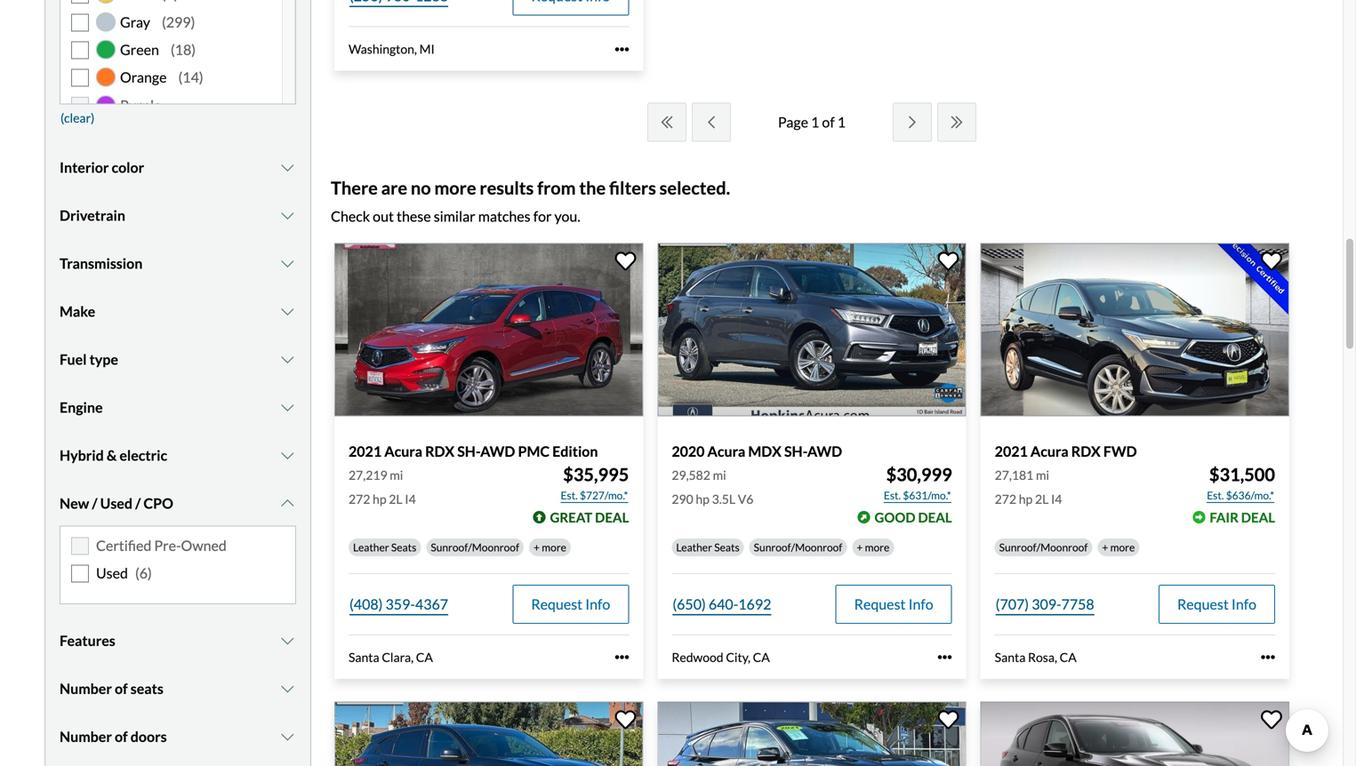 Task type: locate. For each thing, give the bounding box(es) containing it.
1 horizontal spatial sh-
[[784, 443, 807, 460]]

mi
[[419, 42, 435, 57]]

awd left pmc
[[480, 443, 515, 460]]

request info down good
[[854, 596, 933, 613]]

1 horizontal spatial 272
[[995, 492, 1016, 507]]

est. $636/mo.* button
[[1206, 487, 1275, 504]]

1 horizontal spatial est.
[[884, 489, 901, 502]]

chevron down image inside the number of seats dropdown button
[[279, 682, 296, 696]]

est. $727/mo.* button
[[560, 487, 629, 504]]

modern steel metallic 2020 acura mdx sh-awd suv / crossover all-wheel drive 9-speed automatic image
[[657, 243, 966, 417]]

1 horizontal spatial ca
[[753, 650, 770, 665]]

2 horizontal spatial info
[[1231, 596, 1256, 613]]

good
[[875, 509, 915, 525]]

1 rdx from the left
[[425, 443, 454, 460]]

chevron down image inside engine dropdown button
[[279, 401, 296, 415]]

/ left cpo
[[135, 495, 141, 512]]

2 + more from the left
[[857, 541, 889, 554]]

number inside number of doors dropdown button
[[60, 728, 112, 746]]

0 horizontal spatial 272
[[349, 492, 370, 507]]

272 inside 27,219 mi 272 hp 2l i4
[[349, 492, 370, 507]]

acura up 27,181 mi 272 hp 2l i4
[[1030, 443, 1069, 460]]

leather seats up the '(408) 359-4367'
[[353, 541, 416, 554]]

1 horizontal spatial + more
[[857, 541, 889, 554]]

0 horizontal spatial leather seats
[[353, 541, 416, 554]]

2 deal from the left
[[918, 509, 952, 525]]

1 seats from the left
[[391, 541, 416, 554]]

1 horizontal spatial deal
[[918, 509, 952, 525]]

2 horizontal spatial request info
[[1177, 596, 1256, 613]]

1 horizontal spatial i4
[[1051, 492, 1062, 507]]

0 horizontal spatial 2021
[[349, 443, 382, 460]]

owned
[[181, 537, 227, 554]]

fwd
[[1103, 443, 1137, 460]]

2 horizontal spatial hp
[[1019, 492, 1033, 507]]

of left the doors
[[115, 728, 128, 746]]

7758
[[1061, 596, 1094, 613]]

hp down 27,181
[[1019, 492, 1033, 507]]

chevron down image
[[279, 209, 296, 223], [279, 257, 296, 271], [279, 449, 296, 463]]

hp down the 27,219 in the bottom of the page
[[373, 492, 386, 507]]

1 request info from the left
[[531, 596, 610, 613]]

seats up 359-
[[391, 541, 416, 554]]

of left seats
[[115, 680, 128, 698]]

0 horizontal spatial request
[[531, 596, 583, 613]]

1 horizontal spatial seats
[[714, 541, 740, 554]]

request info down fair
[[1177, 596, 1256, 613]]

1 + from the left
[[534, 541, 540, 554]]

request info
[[531, 596, 610, 613], [854, 596, 933, 613], [1177, 596, 1256, 613]]

est. for $30,999
[[884, 489, 901, 502]]

1 + more from the left
[[534, 541, 566, 554]]

1 horizontal spatial 2l
[[1035, 492, 1049, 507]]

seats
[[391, 541, 416, 554], [714, 541, 740, 554]]

2 ellipsis h image from the top
[[615, 651, 629, 665]]

number inside the number of seats dropdown button
[[60, 680, 112, 698]]

0 horizontal spatial est.
[[561, 489, 578, 502]]

2 mi from the left
[[713, 468, 726, 483]]

1 horizontal spatial acura
[[707, 443, 745, 460]]

chevron left image
[[702, 115, 720, 129]]

2 / from the left
[[135, 495, 141, 512]]

3 info from the left
[[1231, 596, 1256, 613]]

2 2021 from the left
[[995, 443, 1028, 460]]

the
[[579, 177, 606, 199]]

info down great deal
[[585, 596, 610, 613]]

7 chevron down image from the top
[[279, 682, 296, 696]]

2l inside 27,181 mi 272 hp 2l i4
[[1035, 492, 1049, 507]]

0 horizontal spatial /
[[92, 495, 97, 512]]

2021 for $35,995
[[349, 443, 382, 460]]

272 down 27,181
[[995, 492, 1016, 507]]

1 horizontal spatial santa
[[995, 650, 1026, 665]]

2 horizontal spatial sunroof/moonroof
[[999, 541, 1088, 554]]

leather seats for $35,995
[[353, 541, 416, 554]]

2l
[[389, 492, 402, 507], [1035, 492, 1049, 507]]

1 santa from the left
[[349, 650, 379, 665]]

0 horizontal spatial sh-
[[457, 443, 480, 460]]

santa
[[349, 650, 379, 665], [995, 650, 1026, 665]]

272 down the 27,219 in the bottom of the page
[[349, 492, 370, 507]]

1 acura from the left
[[384, 443, 422, 460]]

2 horizontal spatial +
[[1102, 541, 1108, 554]]

awd for $30,999
[[807, 443, 842, 460]]

0 horizontal spatial rdx
[[425, 443, 454, 460]]

of for doors
[[115, 728, 128, 746]]

number down number of seats
[[60, 728, 112, 746]]

1 ellipsis h image from the left
[[938, 651, 952, 665]]

2 seats from the left
[[714, 541, 740, 554]]

0 horizontal spatial seats
[[391, 541, 416, 554]]

mi for $30,999
[[713, 468, 726, 483]]

2 horizontal spatial mi
[[1036, 468, 1049, 483]]

sh- for $35,995
[[457, 443, 480, 460]]

2 chevron down image from the top
[[279, 257, 296, 271]]

redwood
[[672, 650, 723, 665]]

0 horizontal spatial 1
[[811, 113, 819, 131]]

1 horizontal spatial rdx
[[1071, 443, 1101, 460]]

2021 up 27,181
[[995, 443, 1028, 460]]

4 chevron down image from the top
[[279, 401, 296, 415]]

2 request from the left
[[854, 596, 906, 613]]

3 hp from the left
[[1019, 492, 1033, 507]]

/ right new
[[92, 495, 97, 512]]

0 horizontal spatial i4
[[405, 492, 416, 507]]

2 horizontal spatial deal
[[1241, 509, 1275, 525]]

chevron down image for number of doors
[[279, 730, 296, 744]]

2 ca from the left
[[753, 650, 770, 665]]

request info button for $35,995
[[512, 585, 629, 624]]

1 leather seats from the left
[[353, 541, 416, 554]]

1 horizontal spatial mi
[[713, 468, 726, 483]]

1 horizontal spatial leather seats
[[676, 541, 740, 554]]

2 ellipsis h image from the left
[[1261, 651, 1275, 665]]

0 horizontal spatial request info
[[531, 596, 610, 613]]

0 horizontal spatial + more
[[534, 541, 566, 554]]

272 inside 27,181 mi 272 hp 2l i4
[[995, 492, 1016, 507]]

2 horizontal spatial request
[[1177, 596, 1229, 613]]

deal down $727/mo.*
[[595, 509, 629, 525]]

leather seats
[[353, 541, 416, 554], [676, 541, 740, 554]]

chevron down image inside number of doors dropdown button
[[279, 730, 296, 744]]

3 request from the left
[[1177, 596, 1229, 613]]

leather seats for $30,999
[[676, 541, 740, 554]]

1 info from the left
[[585, 596, 610, 613]]

chevron down image inside hybrid & electric dropdown button
[[279, 449, 296, 463]]

chevron down image inside make dropdown button
[[279, 305, 296, 319]]

santa left rosa,
[[995, 650, 1026, 665]]

ca right clara,
[[416, 650, 433, 665]]

green
[[120, 41, 159, 58]]

seats for $30,999
[[714, 541, 740, 554]]

2 horizontal spatial request info button
[[1159, 585, 1275, 624]]

2 info from the left
[[908, 596, 933, 613]]

ellipsis h image
[[938, 651, 952, 665], [1261, 651, 1275, 665]]

1 request info button from the left
[[512, 585, 629, 624]]

est. up fair
[[1207, 489, 1224, 502]]

29,582
[[672, 468, 710, 483]]

ellipsis h image inside washington, mi link
[[615, 42, 629, 56]]

info down good deal in the bottom of the page
[[908, 596, 933, 613]]

1 vertical spatial of
[[115, 680, 128, 698]]

deal for $30,999
[[918, 509, 952, 525]]

leather
[[353, 541, 389, 554], [676, 541, 712, 554]]

est. up great
[[561, 489, 578, 502]]

fuel type button
[[60, 337, 296, 382]]

filters
[[609, 177, 656, 199]]

hp inside 27,181 mi 272 hp 2l i4
[[1019, 492, 1033, 507]]

1692
[[738, 596, 771, 613]]

3 chevron down image from the top
[[279, 353, 296, 367]]

chevron down image inside drivetrain dropdown button
[[279, 209, 296, 223]]

1 horizontal spatial 1
[[837, 113, 846, 131]]

2 horizontal spatial ca
[[1060, 650, 1077, 665]]

ca for $30,999
[[753, 650, 770, 665]]

1 horizontal spatial ellipsis h image
[[1261, 651, 1275, 665]]

deal down $631/mo.*
[[918, 509, 952, 525]]

$30,999
[[886, 464, 952, 485]]

3 ca from the left
[[1060, 650, 1077, 665]]

0 horizontal spatial hp
[[373, 492, 386, 507]]

2 1 from the left
[[837, 113, 846, 131]]

mi up '3.5l'
[[713, 468, 726, 483]]

2 acura from the left
[[707, 443, 745, 460]]

leather seats down '3.5l'
[[676, 541, 740, 554]]

2 + from the left
[[857, 541, 863, 554]]

i4 inside 27,181 mi 272 hp 2l i4
[[1051, 492, 1062, 507]]

info
[[585, 596, 610, 613], [908, 596, 933, 613], [1231, 596, 1256, 613]]

1 chevron down image from the top
[[279, 209, 296, 223]]

more inside "there are no more results from the filters selected. check out these similar matches for you."
[[434, 177, 476, 199]]

est. inside $30,999 est. $631/mo.*
[[884, 489, 901, 502]]

2 rdx from the left
[[1071, 443, 1101, 460]]

2 hp from the left
[[696, 492, 710, 507]]

1 chevron down image from the top
[[279, 161, 296, 175]]

0 horizontal spatial awd
[[480, 443, 515, 460]]

chevron down image inside features "dropdown button"
[[279, 634, 296, 648]]

edition
[[552, 443, 598, 460]]

santa for $35,995
[[349, 650, 379, 665]]

mi
[[390, 468, 403, 483], [713, 468, 726, 483], [1036, 468, 1049, 483]]

1 horizontal spatial request
[[854, 596, 906, 613]]

2 vertical spatial of
[[115, 728, 128, 746]]

chevron down image inside fuel type dropdown button
[[279, 353, 296, 367]]

2 leather from the left
[[676, 541, 712, 554]]

rdx for $31,500
[[1071, 443, 1101, 460]]

2l inside 27,219 mi 272 hp 2l i4
[[389, 492, 402, 507]]

ellipsis h image for $30,999
[[938, 651, 952, 665]]

ca right city,
[[753, 650, 770, 665]]

1 est. from the left
[[561, 489, 578, 502]]

sunroof/moonroof up 4367
[[431, 541, 519, 554]]

(707) 309-7758
[[996, 596, 1094, 613]]

2 number from the top
[[60, 728, 112, 746]]

used right new
[[100, 495, 132, 512]]

used down certified
[[96, 565, 128, 582]]

2 horizontal spatial est.
[[1207, 489, 1224, 502]]

santa clara, ca
[[349, 650, 433, 665]]

leather up the (408)
[[353, 541, 389, 554]]

1 ellipsis h image from the top
[[615, 42, 629, 56]]

awd right mdx
[[807, 443, 842, 460]]

3 mi from the left
[[1036, 468, 1049, 483]]

$35,995 est. $727/mo.*
[[561, 464, 629, 502]]

2 request info button from the left
[[836, 585, 952, 624]]

seats down '3.5l'
[[714, 541, 740, 554]]

0 horizontal spatial sunroof/moonroof
[[431, 541, 519, 554]]

0 horizontal spatial info
[[585, 596, 610, 613]]

1 vertical spatial ellipsis h image
[[615, 651, 629, 665]]

sh- for $30,999
[[784, 443, 807, 460]]

awd
[[480, 443, 515, 460], [807, 443, 842, 460]]

request info for $35,995
[[531, 596, 610, 613]]

1 272 from the left
[[349, 492, 370, 507]]

similar
[[434, 207, 475, 225]]

1 1 from the left
[[811, 113, 819, 131]]

2021 for $31,500
[[995, 443, 1028, 460]]

drivetrain
[[60, 207, 125, 224]]

0 vertical spatial chevron down image
[[279, 209, 296, 223]]

acura up 29,582 mi 290 hp 3.5l v6
[[707, 443, 745, 460]]

1 2l from the left
[[389, 492, 402, 507]]

1 request from the left
[[531, 596, 583, 613]]

0 horizontal spatial ca
[[416, 650, 433, 665]]

chevron down image inside the new / used / cpo dropdown button
[[279, 497, 296, 511]]

engine button
[[60, 385, 296, 430]]

2 request info from the left
[[854, 596, 933, 613]]

hp inside 27,219 mi 272 hp 2l i4
[[373, 492, 386, 507]]

fuel type
[[60, 351, 118, 368]]

0 vertical spatial number
[[60, 680, 112, 698]]

used inside dropdown button
[[100, 495, 132, 512]]

request info button down good
[[836, 585, 952, 624]]

2021 up the 27,219 in the bottom of the page
[[349, 443, 382, 460]]

more
[[434, 177, 476, 199], [542, 541, 566, 554], [865, 541, 889, 554], [1110, 541, 1135, 554]]

awd for $35,995
[[480, 443, 515, 460]]

mi for $31,500
[[1036, 468, 1049, 483]]

/
[[92, 495, 97, 512], [135, 495, 141, 512]]

mi right the 27,219 in the bottom of the page
[[390, 468, 403, 483]]

seats
[[130, 680, 163, 698]]

2 sh- from the left
[[784, 443, 807, 460]]

1 hp from the left
[[373, 492, 386, 507]]

interior
[[60, 159, 109, 176]]

2 santa from the left
[[995, 650, 1026, 665]]

ca right rosa,
[[1060, 650, 1077, 665]]

mi for $35,995
[[390, 468, 403, 483]]

good deal
[[875, 509, 952, 525]]

0 horizontal spatial +
[[534, 541, 540, 554]]

0 horizontal spatial acura
[[384, 443, 422, 460]]

3 acura from the left
[[1030, 443, 1069, 460]]

sunroof/moonroof up (707) 309-7758
[[999, 541, 1088, 554]]

(650)
[[673, 596, 706, 613]]

sunroof/moonroof for $30,999
[[754, 541, 842, 554]]

pre-
[[154, 537, 181, 554]]

chevron double left image
[[658, 115, 676, 129]]

1 horizontal spatial awd
[[807, 443, 842, 460]]

est. inside the $31,500 est. $636/mo.*
[[1207, 489, 1224, 502]]

0 vertical spatial ellipsis h image
[[615, 42, 629, 56]]

1 mi from the left
[[390, 468, 403, 483]]

8 chevron down image from the top
[[279, 730, 296, 744]]

request for $30,999
[[854, 596, 906, 613]]

2 leather seats from the left
[[676, 541, 740, 554]]

make
[[60, 303, 95, 320]]

(650) 640-1692
[[673, 596, 771, 613]]

1 i4 from the left
[[405, 492, 416, 507]]

2 est. from the left
[[884, 489, 901, 502]]

6 chevron down image from the top
[[279, 634, 296, 648]]

+ more for $35,995
[[534, 541, 566, 554]]

sh- left pmc
[[457, 443, 480, 460]]

1 horizontal spatial /
[[135, 495, 141, 512]]

1 horizontal spatial sunroof/moonroof
[[754, 541, 842, 554]]

request info button
[[512, 585, 629, 624], [836, 585, 952, 624], [1159, 585, 1275, 624]]

2 2l from the left
[[1035, 492, 1049, 507]]

acura for $30,999
[[707, 443, 745, 460]]

i4
[[405, 492, 416, 507], [1051, 492, 1062, 507]]

of right page
[[822, 113, 835, 131]]

(408) 359-4367
[[349, 596, 448, 613]]

chevron down image for interior color
[[279, 161, 296, 175]]

chevron double right image
[[948, 115, 966, 129]]

used
[[100, 495, 132, 512], [96, 565, 128, 582]]

majestic black pearl 2021 acura rdx sh-awd with technology package suv / crossover all-wheel drive automatic image
[[657, 702, 966, 766]]

ca
[[416, 650, 433, 665], [753, 650, 770, 665], [1060, 650, 1077, 665]]

santa left clara,
[[349, 650, 379, 665]]

chevron down image for drivetrain
[[279, 209, 296, 223]]

3 request info from the left
[[1177, 596, 1256, 613]]

0 horizontal spatial mi
[[390, 468, 403, 483]]

0 horizontal spatial ellipsis h image
[[938, 651, 952, 665]]

2 i4 from the left
[[1051, 492, 1062, 507]]

number of doors
[[60, 728, 167, 746]]

0 horizontal spatial request info button
[[512, 585, 629, 624]]

hp right the 290
[[696, 492, 710, 507]]

2021 acura rdx fwd
[[995, 443, 1137, 460]]

est. inside the $35,995 est. $727/mo.*
[[561, 489, 578, 502]]

1 horizontal spatial +
[[857, 541, 863, 554]]

sunroof/moonroof up 1692
[[754, 541, 842, 554]]

2 horizontal spatial + more
[[1102, 541, 1135, 554]]

info for $30,999
[[908, 596, 933, 613]]

chevron down image inside interior color dropdown button
[[279, 161, 296, 175]]

3 chevron down image from the top
[[279, 449, 296, 463]]

sh- right mdx
[[784, 443, 807, 460]]

0 horizontal spatial santa
[[349, 650, 379, 665]]

1 sh- from the left
[[457, 443, 480, 460]]

1 sunroof/moonroof from the left
[[431, 541, 519, 554]]

request info button down fair
[[1159, 585, 1275, 624]]

1 deal from the left
[[595, 509, 629, 525]]

request info button down great
[[512, 585, 629, 624]]

1 horizontal spatial info
[[908, 596, 933, 613]]

4367
[[415, 596, 448, 613]]

hybrid & electric
[[60, 447, 167, 464]]

mi inside 27,181 mi 272 hp 2l i4
[[1036, 468, 1049, 483]]

request for $31,500
[[1177, 596, 1229, 613]]

3 request info button from the left
[[1159, 585, 1275, 624]]

0 horizontal spatial deal
[[595, 509, 629, 525]]

i4 down 2021 acura rdx sh-awd pmc edition
[[405, 492, 416, 507]]

1 horizontal spatial request info
[[854, 596, 933, 613]]

i4 down 2021 acura rdx fwd
[[1051, 492, 1062, 507]]

1 horizontal spatial hp
[[696, 492, 710, 507]]

3 est. from the left
[[1207, 489, 1224, 502]]

ellipsis h image
[[615, 42, 629, 56], [615, 651, 629, 665]]

1 horizontal spatial leather
[[676, 541, 712, 554]]

2 awd from the left
[[807, 443, 842, 460]]

0 horizontal spatial leather
[[353, 541, 389, 554]]

black 2020 acura rdx sh-awd with technology package suv / crossover all-wheel drive automatic image
[[980, 702, 1289, 766]]

electric
[[119, 447, 167, 464]]

i4 for $31,500
[[1051, 492, 1062, 507]]

1 vertical spatial chevron down image
[[279, 257, 296, 271]]

0 vertical spatial used
[[100, 495, 132, 512]]

1 2021 from the left
[[349, 443, 382, 460]]

mi inside 29,582 mi 290 hp 3.5l v6
[[713, 468, 726, 483]]

for
[[533, 207, 552, 225]]

2020
[[672, 443, 705, 460]]

hp inside 29,582 mi 290 hp 3.5l v6
[[696, 492, 710, 507]]

drivetrain button
[[60, 193, 296, 238]]

1 leather from the left
[[353, 541, 389, 554]]

number for number of seats
[[60, 680, 112, 698]]

1 number from the top
[[60, 680, 112, 698]]

3 deal from the left
[[1241, 509, 1275, 525]]

1 awd from the left
[[480, 443, 515, 460]]

2 chevron down image from the top
[[279, 305, 296, 319]]

i4 inside 27,219 mi 272 hp 2l i4
[[405, 492, 416, 507]]

1 horizontal spatial request info button
[[836, 585, 952, 624]]

mi inside 27,219 mi 272 hp 2l i4
[[390, 468, 403, 483]]

hp for $30,999
[[696, 492, 710, 507]]

majestic black pearl 2021 acura rdx fwd suv / crossover front-wheel drive automatic image
[[980, 243, 1289, 417]]

1 ca from the left
[[416, 650, 433, 665]]

deal down $636/mo.*
[[1241, 509, 1275, 525]]

number down features
[[60, 680, 112, 698]]

request info down great
[[531, 596, 610, 613]]

info for $35,995
[[585, 596, 610, 613]]

ellipsis h image for $31,500
[[1261, 651, 1275, 665]]

2 sunroof/moonroof from the left
[[754, 541, 842, 554]]

request info for $30,999
[[854, 596, 933, 613]]

washington, mi link
[[334, 0, 643, 71]]

2 vertical spatial chevron down image
[[279, 449, 296, 463]]

v6
[[738, 492, 753, 507]]

mi right 27,181
[[1036, 468, 1049, 483]]

2 horizontal spatial acura
[[1030, 443, 1069, 460]]

5 chevron down image from the top
[[279, 497, 296, 511]]

leather down the 290
[[676, 541, 712, 554]]

2021
[[349, 443, 382, 460], [995, 443, 1028, 460]]

chevron down image inside transmission "dropdown button"
[[279, 257, 296, 271]]

acura up 27,219 mi 272 hp 2l i4
[[384, 443, 422, 460]]

chevron down image
[[279, 161, 296, 175], [279, 305, 296, 319], [279, 353, 296, 367], [279, 401, 296, 415], [279, 497, 296, 511], [279, 634, 296, 648], [279, 682, 296, 696], [279, 730, 296, 744]]

1 vertical spatial number
[[60, 728, 112, 746]]

2020 acura mdx sh-awd
[[672, 443, 842, 460]]

info down fair deal
[[1231, 596, 1256, 613]]

features button
[[60, 619, 296, 663]]

1 horizontal spatial 2021
[[995, 443, 1028, 460]]

0 horizontal spatial 2l
[[389, 492, 402, 507]]

2 272 from the left
[[995, 492, 1016, 507]]

&
[[107, 447, 117, 464]]

est. up good
[[884, 489, 901, 502]]

deal for $35,995
[[595, 509, 629, 525]]

request info button for $31,500
[[1159, 585, 1275, 624]]

number of seats
[[60, 680, 163, 698]]



Task type: describe. For each thing, give the bounding box(es) containing it.
info for $31,500
[[1231, 596, 1256, 613]]

ca for $35,995
[[416, 650, 433, 665]]

new
[[60, 495, 89, 512]]

chevron down image for engine
[[279, 401, 296, 415]]

2021 acura rdx sh-awd pmc edition
[[349, 443, 598, 460]]

2l for $35,995
[[389, 492, 402, 507]]

are
[[381, 177, 407, 199]]

27,181
[[995, 468, 1033, 483]]

est. $631/mo.* button
[[883, 487, 952, 504]]

there are no more results from the filters selected. check out these similar matches for you.
[[331, 177, 730, 225]]

request info for $31,500
[[1177, 596, 1256, 613]]

3 + from the left
[[1102, 541, 1108, 554]]

these
[[397, 207, 431, 225]]

request info button for $30,999
[[836, 585, 952, 624]]

chevron down image for features
[[279, 634, 296, 648]]

washington,
[[349, 42, 417, 57]]

gray
[[120, 13, 150, 31]]

29,582 mi 290 hp 3.5l v6
[[672, 468, 753, 507]]

seats for $35,995
[[391, 541, 416, 554]]

(408) 359-4367 button
[[349, 585, 449, 624]]

certified
[[96, 537, 151, 554]]

$636/mo.*
[[1226, 489, 1274, 502]]

est. for $31,500
[[1207, 489, 1224, 502]]

chevron down image for number of seats
[[279, 682, 296, 696]]

interior color button
[[60, 145, 296, 190]]

purple
[[120, 96, 161, 114]]

type
[[89, 351, 118, 368]]

$31,500 est. $636/mo.*
[[1207, 464, 1275, 502]]

new / used / cpo
[[60, 495, 173, 512]]

new / used / cpo button
[[60, 482, 296, 526]]

sunroof/moonroof for $35,995
[[431, 541, 519, 554]]

3.5l
[[712, 492, 735, 507]]

27,219 mi 272 hp 2l i4
[[349, 468, 416, 507]]

(650) 640-1692 button
[[672, 585, 772, 624]]

request for $35,995
[[531, 596, 583, 613]]

leather for $35,995
[[353, 541, 389, 554]]

3 + more from the left
[[1102, 541, 1135, 554]]

(299)
[[162, 13, 195, 31]]

number of seats button
[[60, 667, 296, 711]]

acura for $31,500
[[1030, 443, 1069, 460]]

you.
[[554, 207, 580, 225]]

no
[[411, 177, 431, 199]]

leather for $30,999
[[676, 541, 712, 554]]

hybrid & electric button
[[60, 434, 296, 478]]

1 / from the left
[[92, 495, 97, 512]]

272 for $31,500
[[995, 492, 1016, 507]]

deal for $31,500
[[1241, 509, 1275, 525]]

$35,995
[[563, 464, 629, 485]]

number of doors button
[[60, 715, 296, 759]]

transmission
[[60, 255, 143, 272]]

fuel
[[60, 351, 87, 368]]

of for seats
[[115, 680, 128, 698]]

272 for $35,995
[[349, 492, 370, 507]]

+ for $35,995
[[534, 541, 540, 554]]

great deal
[[550, 509, 629, 525]]

city,
[[726, 650, 750, 665]]

+ more for $30,999
[[857, 541, 889, 554]]

(707)
[[996, 596, 1029, 613]]

chevron down image for fuel type
[[279, 353, 296, 367]]

ellipsis h image for washington, mi
[[615, 42, 629, 56]]

certified pre-owned
[[96, 537, 227, 554]]

1 vertical spatial used
[[96, 565, 128, 582]]

majestic black pearl 2021 acura rdx sh-awd with a-spec package suv / crossover all-wheel drive automatic image
[[334, 702, 643, 766]]

(18)
[[171, 41, 196, 58]]

est. for $35,995
[[561, 489, 578, 502]]

rdx for $35,995
[[425, 443, 454, 460]]

2l for $31,500
[[1035, 492, 1049, 507]]

make button
[[60, 289, 296, 334]]

chevron down image for transmission
[[279, 257, 296, 271]]

hybrid
[[60, 447, 104, 464]]

hp for $35,995
[[373, 492, 386, 507]]

rosa,
[[1028, 650, 1057, 665]]

290
[[672, 492, 693, 507]]

640-
[[709, 596, 738, 613]]

check
[[331, 207, 370, 225]]

(408)
[[349, 596, 383, 613]]

interior color
[[60, 159, 144, 176]]

(clear) button
[[60, 105, 95, 131]]

number for number of doors
[[60, 728, 112, 746]]

pmc
[[518, 443, 550, 460]]

chevron down image for hybrid & electric
[[279, 449, 296, 463]]

selected.
[[660, 177, 730, 199]]

used (6)
[[96, 565, 152, 582]]

color
[[112, 159, 144, 176]]

$727/mo.*
[[580, 489, 628, 502]]

chevron down image for new / used / cpo
[[279, 497, 296, 511]]

from
[[537, 177, 576, 199]]

doors
[[130, 728, 167, 746]]

performance red pearl 2021 acura rdx sh-awd pmc edition suv / crossover all-wheel drive automatic image
[[334, 243, 643, 417]]

acura for $35,995
[[384, 443, 422, 460]]

great
[[550, 509, 592, 525]]

3 sunroof/moonroof from the left
[[999, 541, 1088, 554]]

transmission button
[[60, 241, 296, 286]]

i4 for $35,995
[[405, 492, 416, 507]]

hp for $31,500
[[1019, 492, 1033, 507]]

santa rosa, ca
[[995, 650, 1077, 665]]

page 1 of 1
[[778, 113, 846, 131]]

fair
[[1210, 509, 1239, 525]]

results
[[480, 177, 534, 199]]

chevron down image for make
[[279, 305, 296, 319]]

page
[[778, 113, 808, 131]]

$30,999 est. $631/mo.*
[[884, 464, 952, 502]]

mdx
[[748, 443, 781, 460]]

0 vertical spatial of
[[822, 113, 835, 131]]

cpo
[[143, 495, 173, 512]]

orange
[[120, 69, 167, 86]]

27,219
[[349, 468, 387, 483]]

santa for $31,500
[[995, 650, 1026, 665]]

chevron right image
[[903, 115, 921, 129]]

(6)
[[135, 565, 152, 582]]

there
[[331, 177, 378, 199]]

$31,500
[[1209, 464, 1275, 485]]

features
[[60, 632, 115, 649]]

309-
[[1032, 596, 1061, 613]]

engine
[[60, 399, 103, 416]]

ca for $31,500
[[1060, 650, 1077, 665]]

ellipsis h image for santa clara, ca
[[615, 651, 629, 665]]

359-
[[385, 596, 415, 613]]

+ for $30,999
[[857, 541, 863, 554]]

washington, mi
[[349, 42, 435, 57]]



Task type: vqa. For each thing, say whether or not it's contained in the screenshot.
time
no



